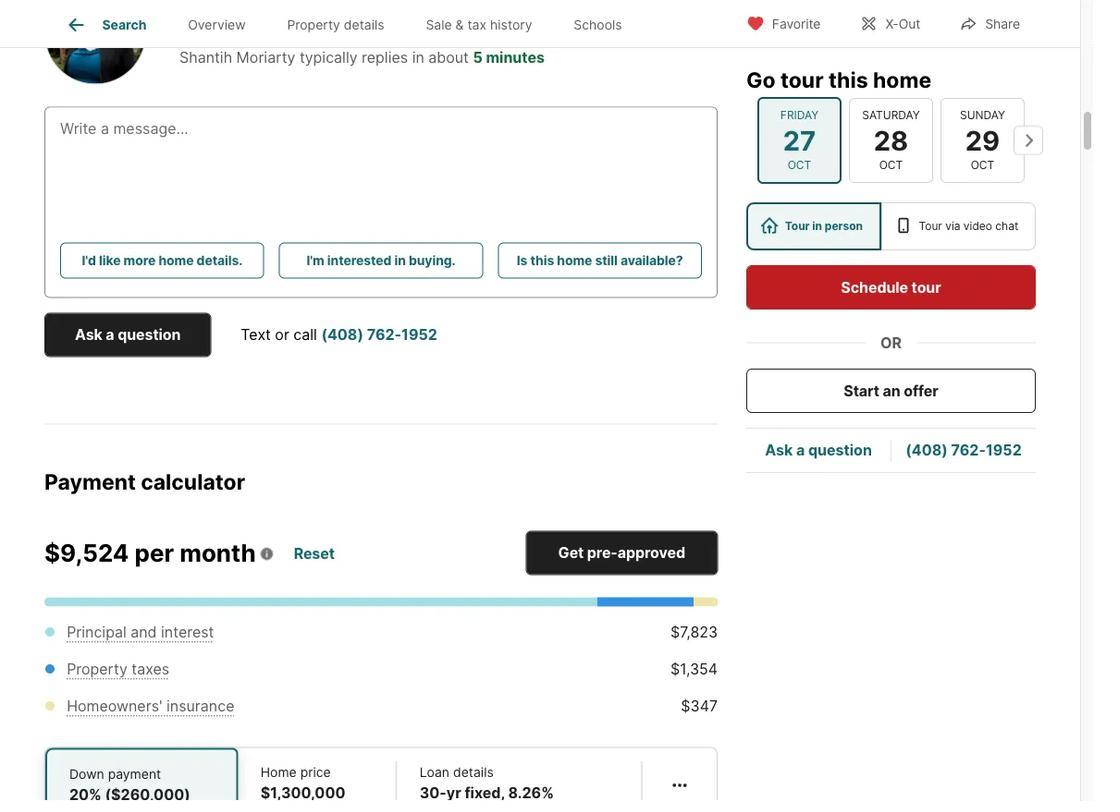 Task type: locate. For each thing, give the bounding box(es) containing it.
0 horizontal spatial details
[[344, 17, 384, 33]]

0 horizontal spatial ask
[[75, 326, 102, 344]]

or
[[275, 326, 289, 344]]

Write a message... text field
[[60, 118, 702, 184]]

property
[[287, 17, 340, 33], [67, 661, 127, 679]]

this
[[829, 67, 868, 92], [530, 253, 554, 268]]

minutes
[[486, 49, 545, 67]]

1 vertical spatial details
[[453, 765, 494, 781]]

home for this
[[873, 67, 931, 92]]

1 vertical spatial property
[[67, 661, 127, 679]]

principal and interest
[[67, 624, 214, 642]]

buying.
[[409, 253, 456, 268]]

1 horizontal spatial (408) 762-1952 link
[[906, 442, 1022, 460]]

ask a question down start
[[765, 442, 872, 460]]

home inside is this home still available? button
[[557, 253, 592, 268]]

property inside tab
[[287, 17, 340, 33]]

3 oct from the left
[[971, 159, 994, 172]]

0 vertical spatial in
[[412, 49, 424, 67]]

principal and interest link
[[67, 624, 214, 642]]

2 horizontal spatial oct
[[971, 159, 994, 172]]

schedule tour button
[[746, 265, 1036, 310]]

details up replies
[[344, 17, 384, 33]]

oct down the 28
[[879, 159, 903, 172]]

search
[[102, 17, 146, 33]]

0 horizontal spatial (408) 762-1952 link
[[321, 326, 437, 344]]

price
[[300, 765, 331, 781]]

0 horizontal spatial property
[[67, 661, 127, 679]]

1 horizontal spatial 1952
[[986, 442, 1022, 460]]

oct inside sunday 29 oct
[[971, 159, 994, 172]]

1 horizontal spatial 762-
[[951, 442, 986, 460]]

0 horizontal spatial 1952
[[401, 326, 437, 344]]

question
[[118, 326, 181, 344], [808, 442, 872, 460]]

in left about
[[412, 49, 424, 67]]

tab list
[[44, 0, 658, 47]]

in left buying.
[[394, 253, 406, 268]]

saturday
[[862, 108, 920, 122]]

2 vertical spatial in
[[394, 253, 406, 268]]

ask a question button
[[44, 313, 211, 357]]

ask a question down the more
[[75, 326, 181, 344]]

interest
[[161, 624, 214, 642]]

oct inside the saturday 28 oct
[[879, 159, 903, 172]]

tour via video chat
[[919, 220, 1019, 233]]

(408) right call
[[321, 326, 363, 344]]

1 horizontal spatial property
[[287, 17, 340, 33]]

0 vertical spatial ask
[[75, 326, 102, 344]]

share
[[985, 16, 1020, 32]]

0 horizontal spatial ask a question
[[75, 326, 181, 344]]

payment
[[108, 767, 161, 783]]

home right the more
[[158, 253, 194, 268]]

ask inside button
[[75, 326, 102, 344]]

replies
[[362, 49, 408, 67]]

san jose redfin agentshantih moriarty image
[[44, 0, 146, 84]]

oct inside friday 27 oct
[[788, 159, 811, 172]]

moriarty
[[236, 49, 295, 67]]

2 oct from the left
[[879, 159, 903, 172]]

a
[[106, 326, 114, 344], [796, 442, 805, 460]]

1 vertical spatial question
[[808, 442, 872, 460]]

1 horizontal spatial home
[[557, 253, 592, 268]]

get pre-approved
[[558, 544, 685, 562]]

details inside property details tab
[[344, 17, 384, 33]]

get pre-approved button
[[526, 531, 718, 576]]

0 vertical spatial property
[[287, 17, 340, 33]]

property for property taxes
[[67, 661, 127, 679]]

1 horizontal spatial ask
[[765, 442, 793, 460]]

home left still
[[557, 253, 592, 268]]

this up the saturday
[[829, 67, 868, 92]]

tour inside button
[[912, 278, 941, 296]]

tour in person option
[[746, 203, 881, 251]]

tour up "friday" at the top right
[[780, 67, 824, 92]]

out
[[899, 16, 920, 32]]

0 horizontal spatial in
[[394, 253, 406, 268]]

1 vertical spatial 1952
[[986, 442, 1022, 460]]

1 oct from the left
[[788, 159, 811, 172]]

(408)
[[321, 326, 363, 344], [906, 442, 948, 460]]

schedule tour
[[841, 278, 941, 296]]

property details
[[287, 17, 384, 33]]

0 horizontal spatial tour
[[785, 220, 810, 233]]

calculator
[[141, 469, 245, 495]]

1 horizontal spatial (408)
[[906, 442, 948, 460]]

ask a question
[[75, 326, 181, 344], [765, 442, 872, 460]]

details right "loan" on the bottom left
[[453, 765, 494, 781]]

1 vertical spatial 762-
[[951, 442, 986, 460]]

(408) 762-1952 link
[[321, 326, 437, 344], [906, 442, 1022, 460]]

home inside i'd like more home details. button
[[158, 253, 194, 268]]

video
[[964, 220, 992, 233]]

is
[[517, 253, 528, 268]]

0 horizontal spatial 762-
[[367, 326, 401, 344]]

in
[[412, 49, 424, 67], [812, 220, 822, 233], [394, 253, 406, 268]]

2 horizontal spatial in
[[812, 220, 822, 233]]

None button
[[757, 97, 842, 184], [849, 98, 933, 183], [941, 98, 1025, 183], [757, 97, 842, 184], [849, 98, 933, 183], [941, 98, 1025, 183]]

tax
[[467, 17, 487, 33]]

0 vertical spatial (408)
[[321, 326, 363, 344]]

1 vertical spatial ask a question
[[765, 442, 872, 460]]

tour right schedule
[[912, 278, 941, 296]]

(408) 762-1952 link right call
[[321, 326, 437, 344]]

1 horizontal spatial oct
[[879, 159, 903, 172]]

search link
[[65, 14, 146, 36]]

0 vertical spatial ask a question
[[75, 326, 181, 344]]

in inside san jose redfin agent shantih moriarty typically replies in about 5 minutes
[[412, 49, 424, 67]]

1 vertical spatial (408) 762-1952 link
[[906, 442, 1022, 460]]

0 vertical spatial tour
[[780, 67, 824, 92]]

2 tour from the left
[[919, 220, 942, 233]]

0 vertical spatial a
[[106, 326, 114, 344]]

1 vertical spatial in
[[812, 220, 822, 233]]

1 horizontal spatial this
[[829, 67, 868, 92]]

details for property details
[[344, 17, 384, 33]]

0 horizontal spatial home
[[158, 253, 194, 268]]

$1,354
[[670, 661, 718, 679]]

property up typically
[[287, 17, 340, 33]]

0 vertical spatial (408) 762-1952 link
[[321, 326, 437, 344]]

in inside button
[[394, 253, 406, 268]]

oct
[[788, 159, 811, 172], [879, 159, 903, 172], [971, 159, 994, 172]]

pre-
[[587, 544, 618, 562]]

1 horizontal spatial ask a question
[[765, 442, 872, 460]]

0 vertical spatial question
[[118, 326, 181, 344]]

1 horizontal spatial tour
[[912, 278, 941, 296]]

$7,823
[[670, 624, 718, 642]]

question down the more
[[118, 326, 181, 344]]

agent
[[296, 26, 338, 45]]

insurance
[[167, 698, 234, 716]]

redfin
[[247, 26, 292, 45]]

tour left via
[[919, 220, 942, 233]]

oct for 27
[[788, 159, 811, 172]]

0 vertical spatial details
[[344, 17, 384, 33]]

tour left the person
[[785, 220, 810, 233]]

$347
[[681, 698, 718, 716]]

this right 'is'
[[530, 253, 554, 268]]

in left the person
[[812, 220, 822, 233]]

tour for go
[[780, 67, 824, 92]]

homeowners' insurance
[[67, 698, 234, 716]]

property down principal
[[67, 661, 127, 679]]

oct down 27
[[788, 159, 811, 172]]

0 horizontal spatial this
[[530, 253, 554, 268]]

tour via video chat option
[[881, 203, 1036, 251]]

overview tab
[[167, 3, 266, 47]]

0 vertical spatial 1952
[[401, 326, 437, 344]]

1 tour from the left
[[785, 220, 810, 233]]

1 vertical spatial (408)
[[906, 442, 948, 460]]

reset button
[[293, 538, 336, 571]]

is this home still available?
[[517, 253, 683, 268]]

question inside button
[[118, 326, 181, 344]]

home up the saturday
[[873, 67, 931, 92]]

tour
[[780, 67, 824, 92], [912, 278, 941, 296]]

0 horizontal spatial (408)
[[321, 326, 363, 344]]

x-out button
[[844, 4, 936, 42]]

payment calculator
[[44, 469, 245, 495]]

(408) down offer
[[906, 442, 948, 460]]

762-
[[367, 326, 401, 344], [951, 442, 986, 460]]

list box containing tour in person
[[746, 203, 1036, 251]]

chat
[[995, 220, 1019, 233]]

2 horizontal spatial home
[[873, 67, 931, 92]]

1 vertical spatial this
[[530, 253, 554, 268]]

question down start
[[808, 442, 872, 460]]

0 horizontal spatial a
[[106, 326, 114, 344]]

call
[[294, 326, 317, 344]]

1 horizontal spatial a
[[796, 442, 805, 460]]

1 vertical spatial tour
[[912, 278, 941, 296]]

friday
[[780, 108, 819, 122]]

28
[[874, 124, 908, 157]]

list box
[[746, 203, 1036, 251]]

(408) 762-1952 link down offer
[[906, 442, 1022, 460]]

0 horizontal spatial tour
[[780, 67, 824, 92]]

0 vertical spatial 762-
[[367, 326, 401, 344]]

ask
[[75, 326, 102, 344], [765, 442, 793, 460]]

get
[[558, 544, 584, 562]]

approved
[[618, 544, 685, 562]]

in inside option
[[812, 220, 822, 233]]

0 horizontal spatial oct
[[788, 159, 811, 172]]

0 horizontal spatial question
[[118, 326, 181, 344]]

oct down 29
[[971, 159, 994, 172]]

taxes
[[132, 661, 169, 679]]

1 horizontal spatial tour
[[919, 220, 942, 233]]

1 horizontal spatial in
[[412, 49, 424, 67]]

1 horizontal spatial details
[[453, 765, 494, 781]]



Task type: vqa. For each thing, say whether or not it's contained in the screenshot.
'Estimated Sale Price'
no



Task type: describe. For each thing, give the bounding box(es) containing it.
tour for tour in person
[[785, 220, 810, 233]]

shantih
[[179, 49, 232, 67]]

share button
[[944, 4, 1036, 42]]

property taxes link
[[67, 661, 169, 679]]

text or call (408) 762-1952
[[241, 326, 437, 344]]

favorite button
[[730, 4, 836, 42]]

about
[[428, 49, 469, 67]]

go tour this home
[[746, 67, 931, 92]]

overview
[[188, 17, 246, 33]]

next image
[[1014, 126, 1043, 155]]

friday 27 oct
[[780, 108, 819, 172]]

payment
[[44, 469, 136, 495]]

sale
[[426, 17, 452, 33]]

still
[[595, 253, 618, 268]]

san
[[179, 26, 206, 45]]

(408) 762-1952
[[906, 442, 1022, 460]]

a inside button
[[106, 326, 114, 344]]

loan
[[420, 765, 450, 781]]

homeowners'
[[67, 698, 162, 716]]

oct for 29
[[971, 159, 994, 172]]

home price
[[261, 765, 331, 781]]

27
[[783, 124, 816, 157]]

home
[[261, 765, 297, 781]]

more
[[124, 253, 156, 268]]

start an offer button
[[746, 369, 1036, 413]]

details for loan details
[[453, 765, 494, 781]]

is this home still available? button
[[498, 243, 702, 279]]

sale & tax history tab
[[405, 3, 553, 47]]

ask a question inside button
[[75, 326, 181, 344]]

schedule
[[841, 278, 908, 296]]

saturday 28 oct
[[862, 108, 920, 172]]

29
[[965, 124, 1000, 157]]

loan details
[[420, 765, 494, 781]]

tour in person
[[785, 220, 863, 233]]

$9,524
[[44, 539, 129, 568]]

this inside is this home still available? button
[[530, 253, 554, 268]]

oct for 28
[[879, 159, 903, 172]]

i'm interested in buying.
[[306, 253, 456, 268]]

tour for schedule
[[912, 278, 941, 296]]

ask a question link
[[765, 442, 872, 460]]

i'd
[[82, 253, 96, 268]]

typically
[[300, 49, 358, 67]]

via
[[945, 220, 960, 233]]

details.
[[197, 253, 243, 268]]

tab list containing search
[[44, 0, 658, 47]]

jose
[[210, 26, 243, 45]]

1 horizontal spatial question
[[808, 442, 872, 460]]

1 vertical spatial a
[[796, 442, 805, 460]]

x-out
[[885, 16, 920, 32]]

an
[[883, 382, 900, 400]]

0 vertical spatial this
[[829, 67, 868, 92]]

interested
[[327, 253, 392, 268]]

san jose redfin agent shantih moriarty typically replies in about 5 minutes
[[179, 26, 545, 67]]

per
[[135, 539, 174, 568]]

principal
[[67, 624, 126, 642]]

history
[[490, 17, 532, 33]]

go
[[746, 67, 776, 92]]

sunday
[[960, 108, 1005, 122]]

offer
[[904, 382, 938, 400]]

i'd like more home details.
[[82, 253, 243, 268]]

homeowners' insurance link
[[67, 698, 234, 716]]

or
[[880, 334, 902, 352]]

sale & tax history
[[426, 17, 532, 33]]

start
[[844, 382, 879, 400]]

available?
[[620, 253, 683, 268]]

sunday 29 oct
[[960, 108, 1005, 172]]

favorite
[[772, 16, 821, 32]]

property taxes
[[67, 661, 169, 679]]

schools
[[574, 17, 622, 33]]

&
[[456, 17, 464, 33]]

start an offer
[[844, 382, 938, 400]]

reset
[[294, 545, 335, 563]]

schools tab
[[553, 3, 643, 47]]

5
[[473, 49, 483, 67]]

tour for tour via video chat
[[919, 220, 942, 233]]

like
[[99, 253, 121, 268]]

i'm
[[306, 253, 324, 268]]

$9,524 per month
[[44, 539, 256, 568]]

1 vertical spatial ask
[[765, 442, 793, 460]]

and
[[131, 624, 157, 642]]

x-
[[885, 16, 899, 32]]

month
[[180, 539, 256, 568]]

home for more
[[158, 253, 194, 268]]

down payment
[[69, 767, 161, 783]]

property for property details
[[287, 17, 340, 33]]

person
[[825, 220, 863, 233]]

property details tab
[[266, 3, 405, 47]]



